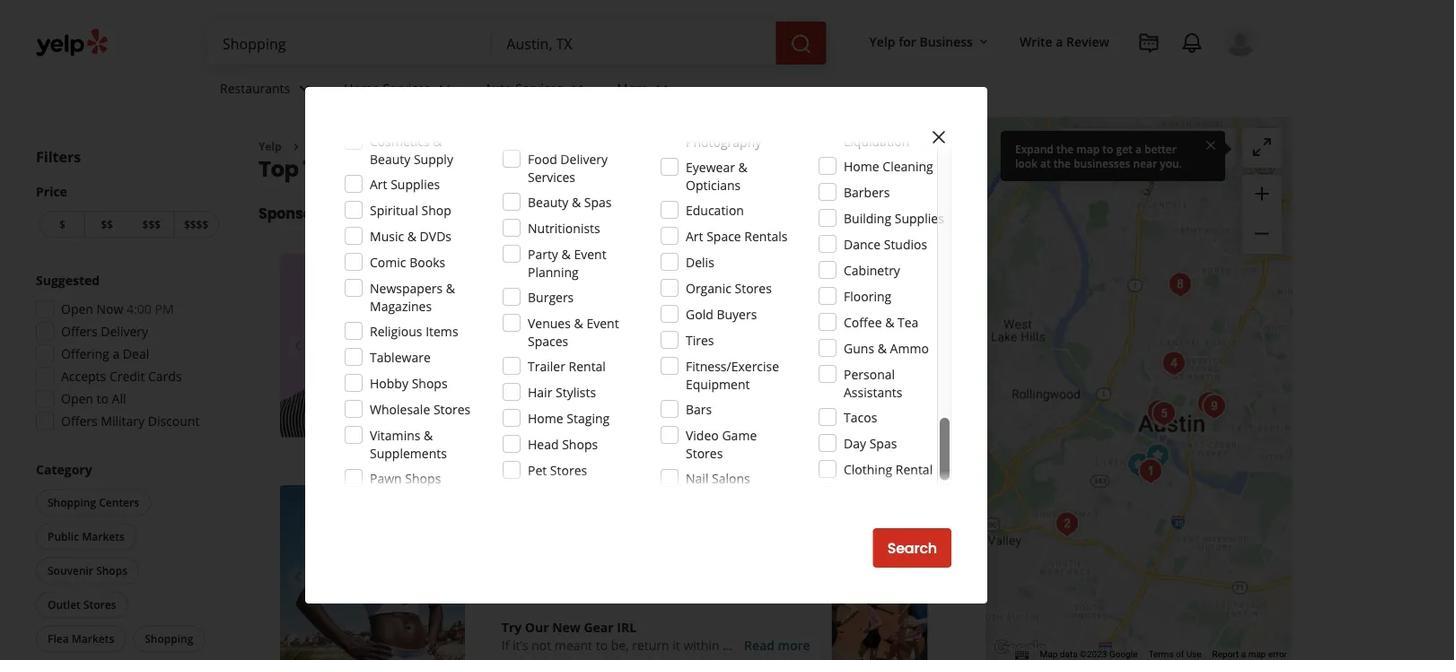 Task type: locate. For each thing, give the bounding box(es) containing it.
delivery for offers delivery
[[101, 323, 148, 340]]

a right get at top
[[1135, 141, 1142, 156]]

delivery for food delivery services
[[560, 150, 608, 167]]

24 chevron down v2 image right restaurants
[[294, 78, 315, 99]]

group
[[1242, 175, 1282, 254], [31, 272, 223, 436]]

map left error
[[1248, 650, 1266, 660]]

gold buyers
[[686, 306, 757, 323]]

$$$
[[142, 217, 161, 232]]

shopping down category
[[48, 495, 96, 510]]

a inside the 'write a review' link
[[1056, 33, 1063, 50]]

pm right 4:00
[[155, 301, 174, 318]]

& for venues
[[574, 315, 583, 332]]

24 chevron down v2 image right auto services
[[566, 78, 588, 99]]

& inside newspapers & magazines
[[446, 280, 455, 297]]

& right the guns
[[878, 340, 887, 357]]

1 vertical spatial event
[[574, 246, 606, 263]]

stores for shoe stores
[[636, 313, 670, 327]]

1 horizontal spatial rental
[[896, 461, 933, 478]]

auto services
[[484, 80, 563, 97]]

projects image
[[1138, 32, 1160, 54]]

1 vertical spatial supplies
[[895, 210, 944, 227]]

nordstrom rack
[[486, 253, 633, 278]]

1 horizontal spatial 24 chevron down v2 image
[[566, 78, 588, 99]]

0 vertical spatial markets
[[82, 530, 125, 544]]

stores for outlet stores
[[83, 598, 116, 613]]

expand map image
[[1251, 136, 1273, 158]]

shops down supplements at the bottom left of the page
[[405, 470, 441, 487]]

1 horizontal spatial 16 info v2 image
[[936, 165, 950, 179]]

zoom in image
[[1251, 183, 1273, 205]]

& left tea
[[885, 314, 894, 331]]

& for newspapers
[[446, 280, 455, 297]]

beauty up the nutritionists
[[528, 193, 568, 210]]

search image
[[790, 33, 812, 55]]

spas down austin,
[[584, 193, 612, 210]]

map left get at top
[[1077, 141, 1100, 156]]

& down photography
[[738, 158, 748, 175]]

services right auto at the left top of the page
[[515, 80, 563, 97]]

1 vertical spatial congress
[[838, 544, 893, 561]]

24 chevron down v2 image inside home services "link"
[[434, 78, 456, 99]]

0 horizontal spatial supplies
[[391, 175, 440, 193]]

map for to
[[1077, 141, 1100, 156]]

open until 9:00 pm
[[486, 340, 600, 357]]

art space rentals
[[686, 228, 788, 245]]

& left dvds
[[407, 228, 416, 245]]

a right report
[[1241, 650, 1246, 660]]

24 chevron down v2 image left auto at the left top of the page
[[434, 78, 456, 99]]

shops for hobby shops
[[412, 375, 448, 392]]

to left all
[[97, 390, 109, 408]]

results
[[339, 204, 392, 224]]

delis
[[686, 254, 714, 271]]

1 vertical spatial group
[[31, 272, 223, 436]]

delivery right the food
[[560, 150, 608, 167]]

search
[[1097, 140, 1137, 157], [887, 539, 937, 559]]

stores down reviews)
[[636, 313, 670, 327]]

search left nordstrom rack icon at the right of page
[[887, 539, 937, 559]]

1 vertical spatial art
[[686, 228, 703, 245]]

0 vertical spatial rental
[[569, 358, 606, 375]]

& inside eyewear & opticians
[[738, 158, 748, 175]]

& inside the venues & event spaces
[[574, 315, 583, 332]]

16 chevron down v2 image
[[977, 35, 991, 49]]

opticians
[[686, 176, 741, 193]]

south
[[559, 485, 611, 510]]

24 chevron down v2 image inside restaurants link
[[294, 78, 315, 99]]

2 24 chevron down v2 image from the left
[[651, 78, 673, 99]]

monkey see monkey do image
[[1133, 454, 1169, 490]]

1 horizontal spatial supplies
[[895, 210, 944, 227]]

& up the nutritionists
[[572, 193, 581, 210]]

0 vertical spatial yelp
[[869, 33, 895, 50]]

0 vertical spatial congress
[[616, 485, 697, 510]]

outlet stores
[[48, 598, 116, 613]]

home up barbers
[[844, 158, 879, 175]]

search inside "button"
[[887, 539, 937, 559]]

None search field
[[208, 22, 830, 65]]

clothing inside search dialog
[[844, 461, 892, 478]]

a
[[1056, 33, 1063, 50], [1135, 141, 1142, 156], [113, 346, 120, 363], [1241, 650, 1246, 660]]

(79
[[612, 283, 630, 300]]

0 horizontal spatial group
[[31, 272, 223, 436]]

texas
[[623, 154, 686, 184]]

map for error
[[1248, 650, 1266, 660]]

& for beauty
[[572, 193, 581, 210]]

supplies up studios
[[895, 210, 944, 227]]

the
[[1056, 141, 1074, 156], [1054, 156, 1071, 171]]

better
[[1144, 141, 1177, 156]]

3.7 star rating image
[[486, 284, 583, 302]]

stores down hobby shops
[[433, 401, 471, 418]]

art for art space rentals
[[686, 228, 703, 245]]

home for home staging
[[528, 410, 563, 427]]

offering
[[61, 346, 109, 363]]

1 offers from the top
[[61, 323, 98, 340]]

shops for souvenir shops
[[96, 564, 127, 579]]

supplies for building supplies
[[895, 210, 944, 227]]

stores down the head shops
[[550, 462, 587, 479]]

shops inside button
[[96, 564, 127, 579]]

space
[[707, 228, 741, 245]]

shops down staging
[[562, 436, 598, 453]]

0 horizontal spatial yelp
[[259, 139, 282, 154]]

0 horizontal spatial 24 chevron down v2 image
[[434, 78, 456, 99]]

1 24 chevron down v2 image from the left
[[294, 78, 315, 99]]

map inside expand the map to get a better look at the businesses near you.
[[1077, 141, 1100, 156]]

0 vertical spatial nike by south congress image
[[1140, 438, 1176, 474]]

1 horizontal spatial pm
[[581, 340, 600, 357]]

home up the shopping link
[[344, 80, 380, 97]]

clothing
[[741, 313, 786, 327], [844, 461, 892, 478]]

0 vertical spatial search
[[1097, 140, 1137, 157]]

expand the map to get a better look at the businesses near you. tooltip
[[1001, 131, 1225, 181]]

stores up buyers
[[735, 280, 772, 297]]

open down accepts
[[61, 390, 93, 408]]

1 vertical spatial yelp
[[259, 139, 282, 154]]

video
[[686, 427, 719, 444]]

yelp for yelp link
[[259, 139, 282, 154]]

to right 'up'
[[599, 387, 613, 404]]

spiritual shop
[[370, 202, 451, 219]]

24 chevron down v2 image inside more link
[[651, 78, 673, 99]]

to left get at top
[[1103, 141, 1113, 156]]

2 vertical spatial home
[[528, 410, 563, 427]]

search for search
[[887, 539, 937, 559]]

2 horizontal spatial home
[[844, 158, 879, 175]]

department
[[490, 313, 556, 327]]

0 vertical spatial home
[[344, 80, 380, 97]]

discount
[[148, 413, 200, 430]]

shopping right flea markets at bottom
[[145, 632, 193, 647]]

24 chevron down v2 image
[[434, 78, 456, 99], [566, 78, 588, 99]]

comic
[[370, 254, 406, 271]]

0 vertical spatial slideshow element
[[280, 253, 465, 438]]

open down the suggested on the left top
[[61, 301, 93, 318]]

supplies for art supplies
[[391, 175, 440, 193]]

1 vertical spatial new
[[552, 619, 581, 636]]

0 horizontal spatial search
[[887, 539, 937, 559]]

markets right flea
[[72, 632, 114, 647]]

shops right the souvenir
[[96, 564, 127, 579]]

home staging
[[528, 410, 610, 427]]

1 vertical spatial rental
[[896, 461, 933, 478]]

previous image
[[287, 567, 309, 589]]

beauty & spas
[[528, 193, 612, 210]]

0 horizontal spatial beauty
[[370, 150, 410, 167]]

search left as
[[1097, 140, 1137, 157]]

1 horizontal spatial clothing
[[844, 461, 892, 478]]

department stores
[[490, 313, 593, 327]]

vitamins & supplements
[[370, 427, 447, 462]]

yelp for business button
[[862, 25, 998, 57]]

stores inside video game stores
[[686, 445, 723, 462]]

a left deal
[[113, 346, 120, 363]]

yelp inside button
[[869, 33, 895, 50]]

boots,
[[604, 405, 641, 422]]

stores up 9:00
[[559, 313, 593, 327]]

1 horizontal spatial delivery
[[560, 150, 608, 167]]

expand
[[1015, 141, 1054, 156]]

businesses
[[1074, 156, 1130, 171]]

eyewear & opticians
[[686, 158, 748, 193]]

0 horizontal spatial new
[[502, 405, 528, 422]]

outlet stores button
[[36, 592, 128, 619]]

fitness/exercise equipment
[[686, 358, 779, 393]]

& inside the vitamins & supplements
[[424, 427, 433, 444]]

home for home cleaning
[[844, 158, 879, 175]]

beauty down the cosmetics on the top
[[370, 150, 410, 167]]

& up items
[[446, 280, 455, 297]]

0 vertical spatial new
[[502, 405, 528, 422]]

2 vertical spatial open
[[61, 390, 93, 408]]

2 horizontal spatial map
[[1248, 650, 1266, 660]]

offers down the open to all
[[61, 413, 98, 430]]

0 vertical spatial art
[[370, 175, 387, 193]]

0 horizontal spatial rental
[[569, 358, 606, 375]]

0 vertical spatial clothing
[[741, 313, 786, 327]]

0 horizontal spatial delivery
[[101, 323, 148, 340]]

0 vertical spatial spas
[[584, 193, 612, 210]]

0 horizontal spatial nike by south congress image
[[280, 485, 465, 661]]

24 chevron down v2 image for auto services
[[566, 78, 588, 99]]

24 chevron down v2 image
[[294, 78, 315, 99], [651, 78, 673, 99]]

stores right "outlet"
[[83, 598, 116, 613]]

0 horizontal spatial home
[[344, 80, 380, 97]]

near
[[1133, 156, 1157, 171]]

new down markdowns
[[502, 405, 528, 422]]

1 vertical spatial pm
[[581, 340, 600, 357]]

services inside 'food delivery services'
[[528, 168, 575, 185]]

offers for offers delivery
[[61, 323, 98, 340]]

if it's not meant to be, return it within 60 days.
[[502, 637, 771, 654]]

& inside party & event planning
[[562, 246, 571, 263]]

rental up stylists
[[569, 358, 606, 375]]

& inside cosmetics & beauty supply
[[433, 132, 442, 149]]

24 chevron down v2 image for home services
[[434, 78, 456, 99]]

pm right 9:00
[[581, 340, 600, 357]]

art supplies
[[370, 175, 440, 193]]

new inside markdowns up to 70% off new price drops! boots, sweaters, coats …
[[502, 405, 528, 422]]

16 info v2 image down close image
[[936, 165, 950, 179]]

to inside expand the map to get a better look at the businesses near you.
[[1103, 141, 1113, 156]]

religious items
[[370, 323, 458, 340]]

home inside "link"
[[344, 80, 380, 97]]

0 vertical spatial pm
[[155, 301, 174, 318]]

write
[[1020, 33, 1053, 50]]

services inside "link"
[[383, 80, 430, 97]]

art up delis
[[686, 228, 703, 245]]

& up supply
[[433, 132, 442, 149]]

open left the until
[[486, 340, 520, 357]]

2 slideshow element from the top
[[280, 485, 465, 661]]

offers up offering
[[61, 323, 98, 340]]

1 horizontal spatial 24 chevron down v2 image
[[651, 78, 673, 99]]

salons
[[712, 470, 750, 487]]

1 horizontal spatial map
[[1156, 140, 1182, 157]]

0 vertical spatial 16 info v2 image
[[936, 165, 950, 179]]

error
[[1268, 650, 1287, 660]]

flea
[[48, 632, 69, 647]]

hobby
[[370, 375, 408, 392]]

game
[[722, 427, 757, 444]]

education
[[686, 202, 744, 219]]

stores inside button
[[83, 598, 116, 613]]

& up planning
[[562, 246, 571, 263]]

hair
[[528, 384, 552, 401]]

nail salons
[[686, 470, 750, 487]]

yelp left for
[[869, 33, 895, 50]]

children's clothing link
[[680, 311, 789, 329]]

2 24 chevron down v2 image from the left
[[566, 78, 588, 99]]

event inside party & event planning
[[574, 246, 606, 263]]

1 horizontal spatial search
[[1097, 140, 1137, 157]]

1 vertical spatial open
[[486, 340, 520, 357]]

1 horizontal spatial congress
[[838, 544, 893, 561]]

open to all
[[61, 390, 126, 408]]

0 horizontal spatial map
[[1077, 141, 1100, 156]]

guns & ammo
[[844, 340, 929, 357]]

2 vertical spatial event
[[587, 315, 619, 332]]

1 vertical spatial home
[[844, 158, 879, 175]]

1 24 chevron down v2 image from the left
[[434, 78, 456, 99]]

supplies up spiritual shop
[[391, 175, 440, 193]]

event
[[686, 115, 718, 132], [574, 246, 606, 263], [587, 315, 619, 332]]

try our new gear irl
[[502, 619, 637, 636]]

stores down video on the left bottom of page
[[686, 445, 723, 462]]

rentals
[[744, 228, 788, 245]]

0 horizontal spatial spas
[[584, 193, 612, 210]]

services up the cosmetics on the top
[[383, 80, 430, 97]]

shoe stores link
[[603, 311, 673, 329]]

shoe stores
[[607, 313, 670, 327]]

& up supplements at the bottom left of the page
[[424, 427, 433, 444]]

it
[[673, 637, 680, 654]]

top 10 best shopping near austin, texas
[[259, 154, 686, 184]]

to inside markdowns up to 70% off new price drops! boots, sweaters, coats …
[[599, 387, 613, 404]]

group containing suggested
[[31, 272, 223, 436]]

congress right (s.
[[838, 544, 893, 561]]

1 horizontal spatial beauty
[[528, 193, 568, 210]]

1 vertical spatial spas
[[870, 435, 897, 452]]

new up meant
[[552, 619, 581, 636]]

clothing inside button
[[741, 313, 786, 327]]

a right write
[[1056, 33, 1063, 50]]

stores for organic stores
[[735, 280, 772, 297]]

offers
[[61, 323, 98, 340], [61, 413, 98, 430]]

shopping right 16 chevron right v2 icon
[[310, 139, 360, 154]]

clothing rental
[[844, 461, 933, 478]]

head shops
[[528, 436, 598, 453]]

ave.)
[[896, 544, 924, 561]]

1 vertical spatial 16 info v2 image
[[395, 206, 410, 221]]

sponsored
[[259, 204, 336, 224]]

credit
[[109, 368, 145, 385]]

shopping link
[[310, 139, 360, 154]]

flooring
[[844, 288, 892, 305]]

0 horizontal spatial clothing
[[741, 313, 786, 327]]

rental down day spas
[[896, 461, 933, 478]]

open for open now 4:00 pm
[[61, 301, 93, 318]]

0 vertical spatial supplies
[[391, 175, 440, 193]]

1 horizontal spatial yelp
[[869, 33, 895, 50]]

1 vertical spatial offers
[[61, 413, 98, 430]]

& up 9:00
[[574, 315, 583, 332]]

16 info v2 image
[[936, 165, 950, 179], [395, 206, 410, 221]]

map right as
[[1156, 140, 1182, 157]]

services for home services
[[383, 80, 430, 97]]

1 slideshow element from the top
[[280, 253, 465, 438]]

delivery inside 'food delivery services'
[[560, 150, 608, 167]]

party & event planning
[[528, 246, 606, 281]]

to
[[1103, 141, 1113, 156], [599, 387, 613, 404], [97, 390, 109, 408], [596, 637, 608, 654]]

by
[[533, 485, 554, 510]]

0 vertical spatial offers
[[61, 323, 98, 340]]

shopping inside button
[[48, 495, 96, 510]]

spas up clothing rental
[[870, 435, 897, 452]]

1 vertical spatial slideshow element
[[280, 485, 465, 661]]

1 vertical spatial delivery
[[101, 323, 148, 340]]

yelp left 16 chevron right v2 icon
[[259, 139, 282, 154]]

open for open to all
[[61, 390, 93, 408]]

0 horizontal spatial 24 chevron down v2 image
[[294, 78, 315, 99]]

more link
[[602, 65, 687, 117]]

0 horizontal spatial art
[[370, 175, 387, 193]]

0 vertical spatial beauty
[[370, 150, 410, 167]]

event inside the venues & event spaces
[[587, 315, 619, 332]]

love, tito's image
[[1146, 396, 1182, 432]]

nordstrom rack image
[[953, 518, 988, 554]]

cosmetics & beauty supply
[[370, 132, 453, 167]]

shops up wholesale stores
[[412, 375, 448, 392]]

a for offering a deal
[[113, 346, 120, 363]]

1 vertical spatial markets
[[72, 632, 114, 647]]

24 chevron down v2 image right more
[[651, 78, 673, 99]]

1 horizontal spatial home
[[528, 410, 563, 427]]

nike by south congress image
[[1140, 438, 1176, 474], [280, 485, 465, 661]]

services down the food
[[528, 168, 575, 185]]

close image
[[1204, 137, 1218, 153]]

24 chevron down v2 image inside auto services link
[[566, 78, 588, 99]]

1 horizontal spatial art
[[686, 228, 703, 245]]

art up spiritual
[[370, 175, 387, 193]]

0 vertical spatial open
[[61, 301, 93, 318]]

16 info v2 image up music & dvds
[[395, 206, 410, 221]]

you.
[[1160, 156, 1182, 171]]

1 horizontal spatial spas
[[870, 435, 897, 452]]

1 horizontal spatial group
[[1242, 175, 1282, 254]]

2 offers from the top
[[61, 413, 98, 430]]

venues
[[528, 315, 571, 332]]

nordstrom rack image
[[280, 253, 465, 438]]

up
[[579, 387, 596, 404]]

0 horizontal spatial congress
[[616, 485, 697, 510]]

home down markdowns
[[528, 410, 563, 427]]

shop
[[421, 202, 451, 219]]

markets down shopping centers button
[[82, 530, 125, 544]]

1 vertical spatial clothing
[[844, 461, 892, 478]]

0 vertical spatial event
[[686, 115, 718, 132]]

0 vertical spatial delivery
[[560, 150, 608, 167]]

slideshow element
[[280, 253, 465, 438], [280, 485, 465, 661]]

shops
[[412, 375, 448, 392], [562, 436, 598, 453], [405, 470, 441, 487], [96, 564, 127, 579]]

yelp for business
[[869, 33, 973, 50]]

1 horizontal spatial nike by south congress image
[[1140, 438, 1176, 474]]

delivery down open now 4:00 pm
[[101, 323, 148, 340]]

venues & event spaces
[[528, 315, 619, 350]]

religious
[[370, 323, 422, 340]]

department stores link
[[486, 311, 596, 329]]

1 vertical spatial search
[[887, 539, 937, 559]]

1 vertical spatial beauty
[[528, 193, 568, 210]]

congress right south
[[616, 485, 697, 510]]

0 horizontal spatial pm
[[155, 301, 174, 318]]



Task type: describe. For each thing, give the bounding box(es) containing it.
nordstrom rack link
[[486, 253, 633, 278]]

terms of use
[[1148, 650, 1202, 660]]

a for write a review
[[1056, 33, 1063, 50]]

shopping centers
[[48, 495, 139, 510]]

$$$ button
[[129, 211, 173, 238]]

category
[[36, 461, 92, 478]]

home for home services
[[344, 80, 380, 97]]

look
[[1015, 156, 1038, 171]]

map for moves
[[1156, 140, 1182, 157]]

for
[[899, 33, 916, 50]]

cards
[[148, 368, 182, 385]]

stores for wholesale stores
[[433, 401, 471, 418]]

fitness/exercise
[[686, 358, 779, 375]]

irl
[[617, 619, 637, 636]]

$$$$ button
[[173, 211, 219, 238]]

military
[[101, 413, 145, 430]]

day
[[844, 435, 866, 452]]

16 chevron right v2 image
[[289, 140, 303, 154]]

public markets button
[[36, 524, 136, 551]]

shoe stores button
[[603, 311, 673, 329]]

sponsored results
[[259, 204, 392, 224]]

shopping inside button
[[145, 632, 193, 647]]

price group
[[36, 182, 223, 242]]

more
[[778, 637, 810, 654]]

children's
[[684, 313, 738, 327]]

souvenir shops button
[[36, 558, 139, 585]]

magazines
[[370, 298, 432, 315]]

monkies vintage and thrift image
[[1156, 346, 1192, 382]]

a for report a map error
[[1241, 650, 1246, 660]]

tires
[[686, 332, 714, 349]]

& for coffee
[[885, 314, 894, 331]]

2nd street district image
[[1141, 395, 1177, 430]]

open for open until 9:00 pm
[[486, 340, 520, 357]]

close image
[[928, 127, 950, 148]]

deal
[[123, 346, 149, 363]]

search button
[[873, 529, 951, 568]]

nike by south congress link
[[486, 485, 697, 510]]

& for party
[[562, 246, 571, 263]]

pawn
[[370, 470, 402, 487]]

user actions element
[[855, 22, 1282, 133]]

be,
[[611, 637, 629, 654]]

offers for offers military discount
[[61, 413, 98, 430]]

search as map moves
[[1097, 140, 1224, 157]]

filters
[[36, 147, 81, 167]]

search for search as map moves
[[1097, 140, 1137, 157]]

shopping centers button
[[36, 490, 151, 517]]

next image
[[436, 335, 458, 357]]

children's clothing
[[684, 313, 786, 327]]

near
[[487, 154, 539, 184]]

pet stores
[[528, 462, 587, 479]]

(79 reviews)
[[612, 283, 681, 300]]

event photography
[[686, 115, 761, 150]]

our
[[525, 619, 549, 636]]

take heart image
[[1197, 389, 1233, 425]]

open now 4:00 pm
[[61, 301, 174, 318]]

notifications image
[[1181, 32, 1203, 54]]

markets for flea markets
[[72, 632, 114, 647]]

it's
[[513, 637, 528, 654]]

day spas
[[844, 435, 897, 452]]

& for music
[[407, 228, 416, 245]]

1 horizontal spatial new
[[552, 619, 581, 636]]

0 vertical spatial group
[[1242, 175, 1282, 254]]

to left be,
[[596, 637, 608, 654]]

google image
[[990, 637, 1050, 661]]

days.
[[740, 637, 771, 654]]

if
[[502, 637, 509, 654]]

broncos vintage image
[[1121, 447, 1157, 483]]

1 vertical spatial nike by south congress image
[[280, 485, 465, 661]]

pm for open until 9:00 pm
[[581, 340, 600, 357]]

tableware
[[370, 349, 431, 366]]

category group
[[32, 461, 223, 661]]

expand the map to get a better look at the businesses near you.
[[1015, 141, 1182, 171]]

gold
[[686, 306, 713, 323]]

keyboard shortcuts image
[[1015, 651, 1029, 660]]

slideshow element for nordstrom rack
[[280, 253, 465, 438]]

search dialog
[[0, 0, 1454, 661]]

flea markets
[[48, 632, 114, 647]]

shops for head shops
[[562, 436, 598, 453]]

staging
[[567, 410, 610, 427]]

(s.
[[821, 544, 835, 561]]

shopping up shop
[[379, 154, 483, 184]]

soco (s. congress ave.)
[[788, 544, 924, 561]]

department stores button
[[486, 311, 596, 329]]

restaurants link
[[206, 65, 330, 117]]

nordstrom
[[486, 253, 585, 278]]

& for cosmetics
[[433, 132, 442, 149]]

equipment
[[686, 376, 750, 393]]

pawn shops
[[370, 470, 441, 487]]

24 chevron down v2 image for restaurants
[[294, 78, 315, 99]]

food delivery services
[[528, 150, 608, 185]]

charm school vintage image
[[1191, 386, 1227, 422]]

soco
[[788, 544, 818, 561]]

personal
[[844, 366, 895, 383]]

business
[[920, 33, 973, 50]]

gear
[[584, 619, 614, 636]]

blue elephant boutique image
[[1163, 267, 1198, 303]]

yelp for yelp for business
[[869, 33, 895, 50]]

map region
[[953, 104, 1425, 661]]

hobby shops
[[370, 375, 448, 392]]

cabinetry
[[844, 262, 900, 279]]

a inside expand the map to get a better look at the businesses near you.
[[1135, 141, 1142, 156]]

previous image
[[287, 335, 309, 357]]

9:00
[[553, 340, 578, 357]]

barbers
[[844, 184, 890, 201]]

uncommon objects image
[[1049, 507, 1085, 543]]

event inside event photography
[[686, 115, 718, 132]]

& for guns
[[878, 340, 887, 357]]

cleaning
[[883, 158, 933, 175]]

photography
[[686, 133, 761, 150]]

pm for open now 4:00 pm
[[155, 301, 174, 318]]

within
[[683, 637, 719, 654]]

personal assistants
[[844, 366, 902, 401]]

assistants
[[844, 384, 902, 401]]

event for party & event planning
[[574, 246, 606, 263]]

24 chevron down v2 image for more
[[651, 78, 673, 99]]

services for auto services
[[515, 80, 563, 97]]

business categories element
[[206, 65, 1257, 117]]

public
[[48, 530, 79, 544]]

suggested
[[36, 272, 100, 289]]

beauty inside cosmetics & beauty supply
[[370, 150, 410, 167]]

markdowns
[[502, 387, 576, 404]]

slideshow element for nike by south congress
[[280, 485, 465, 661]]

rental for clothing rental
[[896, 461, 933, 478]]

shops for pawn shops
[[405, 470, 441, 487]]

$$
[[101, 217, 113, 232]]

& for eyewear
[[738, 158, 748, 175]]

read more
[[744, 637, 810, 654]]

& for vitamins
[[424, 427, 433, 444]]

yelp link
[[259, 139, 282, 154]]

spaces
[[528, 333, 568, 350]]

not
[[532, 637, 551, 654]]

eyewear
[[686, 158, 735, 175]]

stores for department stores
[[559, 313, 593, 327]]

rental for trailer rental
[[569, 358, 606, 375]]

head
[[528, 436, 559, 453]]

event for venues & event spaces
[[587, 315, 619, 332]]

markets for public markets
[[82, 530, 125, 544]]

restaurants
[[220, 80, 290, 97]]

home services
[[344, 80, 430, 97]]

tea
[[898, 314, 919, 331]]

comic books
[[370, 254, 445, 271]]

zoom out image
[[1251, 223, 1273, 245]]

write a review
[[1020, 33, 1109, 50]]

0 horizontal spatial 16 info v2 image
[[395, 206, 410, 221]]

stores for pet stores
[[550, 462, 587, 479]]

try
[[502, 619, 522, 636]]

items
[[426, 323, 458, 340]]

art for art supplies
[[370, 175, 387, 193]]

©2023
[[1080, 650, 1107, 660]]



Task type: vqa. For each thing, say whether or not it's contained in the screenshot.
the bottom Support
no



